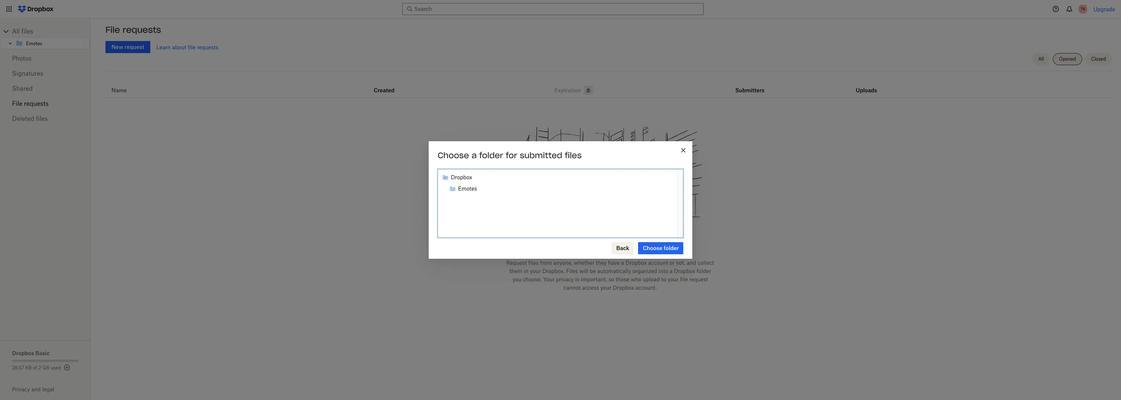 Task type: locate. For each thing, give the bounding box(es) containing it.
1 vertical spatial a
[[621, 260, 624, 266]]

folder up or
[[664, 245, 679, 251]]

0 vertical spatial choose
[[438, 150, 469, 161]]

1 vertical spatial requests
[[197, 44, 218, 50]]

requests up learn
[[123, 24, 161, 35]]

0 vertical spatial folder
[[479, 150, 503, 161]]

name
[[112, 87, 127, 93]]

group containing dropbox
[[442, 172, 674, 194]]

2 horizontal spatial requests
[[197, 44, 218, 50]]

privacy
[[556, 276, 574, 283]]

files up in
[[528, 260, 539, 266]]

0 vertical spatial a
[[472, 150, 477, 161]]

0 vertical spatial requests
[[123, 24, 161, 35]]

file left request
[[680, 276, 688, 283]]

all files link
[[12, 25, 90, 37]]

0 horizontal spatial folder
[[479, 150, 503, 161]]

0 vertical spatial file requests
[[106, 24, 161, 35]]

column header
[[736, 77, 766, 95], [856, 77, 886, 95]]

learn about file requests
[[156, 44, 218, 50]]

0 horizontal spatial all
[[12, 28, 20, 35]]

file requests inside "link"
[[12, 100, 49, 107]]

choose folder button
[[639, 242, 684, 254]]

file inside request files from anyone, whether they have a dropbox account or not, and collect them in your dropbox. files will be automatically organized into a dropbox folder you choose. your privacy is important, so those who upload to your file request cannot access your dropbox account.
[[680, 276, 688, 283]]

to
[[662, 276, 667, 283]]

files for request
[[528, 260, 539, 266]]

a right have
[[621, 260, 624, 266]]

is
[[575, 276, 580, 283]]

0 vertical spatial file
[[106, 24, 120, 35]]

file right about
[[188, 44, 196, 50]]

file requests
[[106, 24, 161, 35], [12, 100, 49, 107]]

0 vertical spatial your
[[530, 268, 541, 274]]

1 horizontal spatial requests
[[123, 24, 161, 35]]

2
[[38, 365, 41, 371]]

1 horizontal spatial and
[[687, 260, 696, 266]]

all files
[[12, 28, 33, 35]]

folder left for
[[479, 150, 503, 161]]

basic
[[35, 350, 50, 357]]

about
[[172, 44, 186, 50]]

0 vertical spatial emotes
[[26, 41, 42, 46]]

gb
[[42, 365, 49, 371]]

files down file requests "link"
[[36, 115, 48, 122]]

for
[[506, 150, 517, 161]]

folder down collect
[[697, 268, 711, 274]]

0 vertical spatial all
[[12, 28, 20, 35]]

all left opened
[[1039, 56, 1044, 62]]

or
[[670, 260, 675, 266]]

requests
[[123, 24, 161, 35], [197, 44, 218, 50], [24, 100, 49, 107]]

from up have
[[613, 241, 633, 251]]

0 vertical spatial and
[[687, 260, 696, 266]]

who
[[631, 276, 642, 283]]

1 vertical spatial from
[[540, 260, 552, 266]]

files right submitted
[[565, 150, 582, 161]]

choose for choose a folder for submitted files
[[438, 150, 469, 161]]

cannot
[[564, 285, 581, 291]]

files down dropbox logo - go to the homepage
[[21, 28, 33, 35]]

of
[[33, 365, 37, 371]]

file requests up learn
[[106, 24, 161, 35]]

28.57
[[12, 365, 24, 371]]

your right to
[[668, 276, 679, 283]]

1 vertical spatial and
[[31, 386, 41, 393]]

from for anyone,
[[540, 260, 552, 266]]

1 horizontal spatial from
[[613, 241, 633, 251]]

1 vertical spatial file
[[680, 276, 688, 283]]

something
[[564, 241, 610, 251]]

all inside "tree"
[[12, 28, 20, 35]]

file
[[188, 44, 196, 50], [680, 276, 688, 283]]

request
[[507, 260, 527, 266]]

file
[[106, 24, 120, 35], [12, 100, 22, 107]]

anyone,
[[554, 260, 573, 266]]

your up choose.
[[530, 268, 541, 274]]

group
[[442, 172, 674, 194]]

requests up 'deleted files'
[[24, 100, 49, 107]]

1 horizontal spatial choose
[[643, 245, 663, 251]]

requests right about
[[197, 44, 218, 50]]

1 horizontal spatial file
[[106, 24, 120, 35]]

1 vertical spatial choose
[[643, 245, 663, 251]]

all for all files
[[12, 28, 20, 35]]

a
[[472, 150, 477, 161], [621, 260, 624, 266], [670, 268, 673, 274]]

deleted files link
[[12, 111, 78, 126]]

0 horizontal spatial requests
[[24, 100, 49, 107]]

1 horizontal spatial file
[[680, 276, 688, 283]]

0 vertical spatial file
[[188, 44, 196, 50]]

back
[[617, 245, 629, 251]]

0 horizontal spatial file
[[12, 100, 22, 107]]

all inside button
[[1039, 56, 1044, 62]]

0 horizontal spatial emotes
[[26, 41, 42, 46]]

request files from anyone, whether they have a dropbox account or not, and collect them in your dropbox. files will be automatically organized into a dropbox folder you choose. your privacy is important, so those who upload to your file request cannot access your dropbox account.
[[507, 260, 714, 291]]

photos
[[12, 55, 32, 62]]

files inside dialog
[[565, 150, 582, 161]]

files for all
[[21, 28, 33, 35]]

row containing name
[[106, 74, 1115, 98]]

choose inside 'button'
[[643, 245, 663, 251]]

submitted
[[520, 150, 563, 161]]

your
[[530, 268, 541, 274], [668, 276, 679, 283], [601, 285, 612, 291]]

1 horizontal spatial emotes
[[458, 185, 477, 192]]

not,
[[676, 260, 686, 266]]

2 horizontal spatial your
[[668, 276, 679, 283]]

created
[[374, 87, 395, 93]]

1 horizontal spatial column header
[[856, 77, 886, 95]]

1 horizontal spatial all
[[1039, 56, 1044, 62]]

1 vertical spatial your
[[668, 276, 679, 283]]

need
[[539, 241, 562, 251]]

from
[[613, 241, 633, 251], [540, 260, 552, 266]]

a left for
[[472, 150, 477, 161]]

files inside "tree"
[[21, 28, 33, 35]]

from up dropbox.
[[540, 260, 552, 266]]

back button
[[612, 242, 634, 254]]

0 horizontal spatial from
[[540, 260, 552, 266]]

2 horizontal spatial folder
[[697, 268, 711, 274]]

1 vertical spatial file
[[12, 100, 22, 107]]

emotes
[[26, 41, 42, 46], [458, 185, 477, 192]]

used
[[51, 365, 61, 371]]

files inside request files from anyone, whether they have a dropbox account or not, and collect them in your dropbox. files will be automatically organized into a dropbox folder you choose. your privacy is important, so those who upload to your file request cannot access your dropbox account.
[[528, 260, 539, 266]]

all
[[12, 28, 20, 35], [1039, 56, 1044, 62]]

0 horizontal spatial column header
[[736, 77, 766, 95]]

1 horizontal spatial a
[[621, 260, 624, 266]]

0 horizontal spatial file requests
[[12, 100, 49, 107]]

photos link
[[12, 51, 78, 66]]

0 vertical spatial from
[[613, 241, 633, 251]]

group inside "choose a folder for submitted files" dialog
[[442, 172, 674, 194]]

and right not,
[[687, 260, 696, 266]]

from inside request files from anyone, whether they have a dropbox account or not, and collect them in your dropbox. files will be automatically organized into a dropbox folder you choose. your privacy is important, so those who upload to your file request cannot access your dropbox account.
[[540, 260, 552, 266]]

those
[[616, 276, 630, 283]]

2 vertical spatial your
[[601, 285, 612, 291]]

get more space image
[[62, 363, 71, 372]]

2 vertical spatial requests
[[24, 100, 49, 107]]

upgrade link
[[1094, 6, 1115, 12]]

0 horizontal spatial a
[[472, 150, 477, 161]]

be
[[590, 268, 596, 274]]

pro trial element
[[581, 86, 593, 95]]

so
[[609, 276, 614, 283]]

files
[[21, 28, 33, 35], [36, 115, 48, 122], [565, 150, 582, 161], [528, 260, 539, 266]]

all button
[[1033, 53, 1050, 65]]

1 horizontal spatial file requests
[[106, 24, 161, 35]]

1 vertical spatial file requests
[[12, 100, 49, 107]]

you
[[513, 276, 522, 283]]

closed button
[[1086, 53, 1112, 65]]

2 vertical spatial folder
[[697, 268, 711, 274]]

all for all
[[1039, 56, 1044, 62]]

all files tree
[[1, 25, 90, 49]]

from for someone?
[[613, 241, 633, 251]]

folder
[[479, 150, 503, 161], [664, 245, 679, 251], [697, 268, 711, 274]]

and left legal
[[31, 386, 41, 393]]

dropbox
[[451, 174, 472, 181], [626, 260, 647, 266], [674, 268, 695, 274], [613, 285, 634, 291], [12, 350, 34, 357]]

1 vertical spatial folder
[[664, 245, 679, 251]]

emotes link
[[15, 39, 83, 48]]

1 horizontal spatial your
[[601, 285, 612, 291]]

2 vertical spatial a
[[670, 268, 673, 274]]

and
[[687, 260, 696, 266], [31, 386, 41, 393]]

file requests up 'deleted files'
[[12, 100, 49, 107]]

2 horizontal spatial a
[[670, 268, 673, 274]]

your down so
[[601, 285, 612, 291]]

1 horizontal spatial folder
[[664, 245, 679, 251]]

a right into
[[670, 268, 673, 274]]

need something from someone?
[[539, 241, 682, 251]]

1 vertical spatial emotes
[[458, 185, 477, 192]]

row
[[106, 74, 1115, 98]]

1 vertical spatial all
[[1039, 56, 1044, 62]]

someone?
[[636, 241, 682, 251]]

all up photos
[[12, 28, 20, 35]]

choose
[[438, 150, 469, 161], [643, 245, 663, 251]]

0 horizontal spatial file
[[188, 44, 196, 50]]

choose.
[[523, 276, 542, 283]]

0 horizontal spatial choose
[[438, 150, 469, 161]]

dropbox logo - go to the homepage image
[[15, 3, 56, 15]]

will
[[580, 268, 588, 274]]



Task type: describe. For each thing, give the bounding box(es) containing it.
files
[[566, 268, 578, 274]]

28.57 kb of 2 gb used
[[12, 365, 61, 371]]

request
[[689, 276, 708, 283]]

2 column header from the left
[[856, 77, 886, 95]]

0 horizontal spatial and
[[31, 386, 41, 393]]

privacy and legal
[[12, 386, 54, 393]]

opened button
[[1053, 53, 1083, 65]]

legal
[[42, 386, 54, 393]]

in
[[524, 268, 529, 274]]

dropbox.
[[543, 268, 565, 274]]

they
[[596, 260, 607, 266]]

opened
[[1059, 56, 1077, 62]]

your
[[543, 276, 555, 283]]

learn
[[156, 44, 171, 50]]

account.
[[636, 285, 657, 291]]

choose folder
[[643, 245, 679, 251]]

have
[[608, 260, 620, 266]]

emotes inside all files "tree"
[[26, 41, 42, 46]]

shared link
[[12, 81, 78, 96]]

requests inside "link"
[[24, 100, 49, 107]]

signatures
[[12, 70, 43, 77]]

global header element
[[0, 0, 1122, 18]]

important,
[[581, 276, 607, 283]]

file requests link
[[12, 96, 78, 111]]

signatures link
[[12, 66, 78, 81]]

kb
[[25, 365, 32, 371]]

privacy and legal link
[[12, 386, 90, 393]]

learn about file requests link
[[156, 44, 218, 50]]

choose for choose folder
[[643, 245, 663, 251]]

collect
[[698, 260, 714, 266]]

shared
[[12, 85, 33, 92]]

privacy
[[12, 386, 30, 393]]

organized
[[633, 268, 657, 274]]

0 horizontal spatial your
[[530, 268, 541, 274]]

a inside dialog
[[472, 150, 477, 161]]

files for deleted
[[36, 115, 48, 122]]

dropbox inside "choose a folder for submitted files" dialog
[[451, 174, 472, 181]]

deleted files
[[12, 115, 48, 122]]

whether
[[574, 260, 595, 266]]

and inside request files from anyone, whether they have a dropbox account or not, and collect them in your dropbox. files will be automatically organized into a dropbox folder you choose. your privacy is important, so those who upload to your file request cannot access your dropbox account.
[[687, 260, 696, 266]]

deleted
[[12, 115, 34, 122]]

emotes inside "choose a folder for submitted files" dialog
[[458, 185, 477, 192]]

file inside "link"
[[12, 100, 22, 107]]

them
[[510, 268, 523, 274]]

account
[[648, 260, 668, 266]]

1 column header from the left
[[736, 77, 766, 95]]

upgrade
[[1094, 6, 1115, 12]]

folder inside request files from anyone, whether they have a dropbox account or not, and collect them in your dropbox. files will be automatically organized into a dropbox folder you choose. your privacy is important, so those who upload to your file request cannot access your dropbox account.
[[697, 268, 711, 274]]

choose a folder for submitted files dialog
[[429, 141, 693, 259]]

dropbox basic
[[12, 350, 50, 357]]

automatically
[[597, 268, 631, 274]]

closed
[[1092, 56, 1106, 62]]

upload
[[643, 276, 660, 283]]

choose a folder for submitted files
[[438, 150, 582, 161]]

folder inside 'button'
[[664, 245, 679, 251]]

created button
[[374, 86, 395, 95]]

into
[[659, 268, 668, 274]]

access
[[582, 285, 599, 291]]



Task type: vqa. For each thing, say whether or not it's contained in the screenshot.
Choose associated with Choose folder
yes



